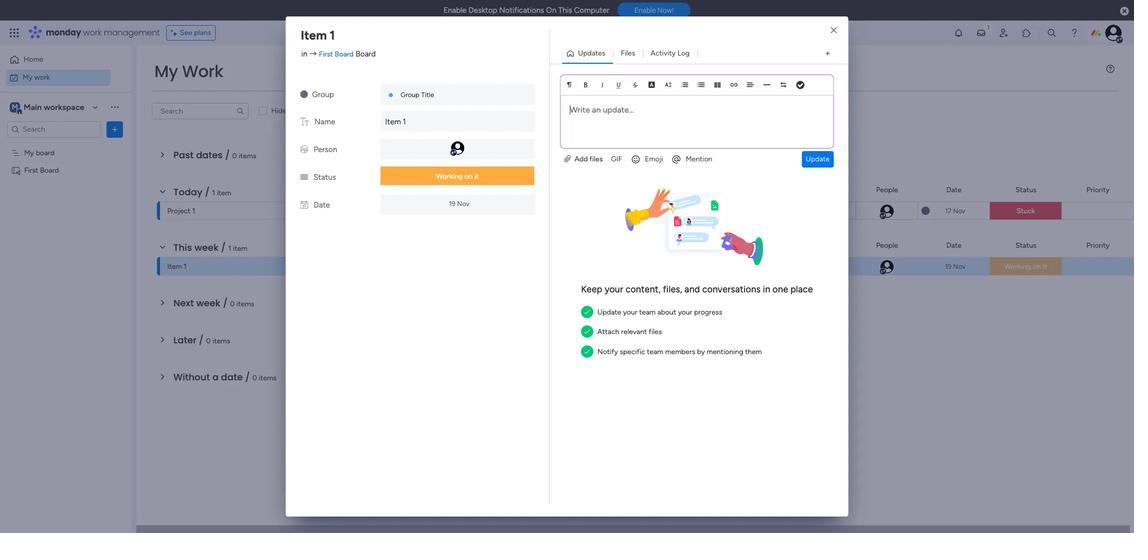 Task type: describe. For each thing, give the bounding box(es) containing it.
0 inside next week / 0 items
[[230, 300, 235, 309]]

my board link
[[662, 202, 757, 221]]

later / 0 items
[[174, 334, 230, 347]]

enable now!
[[635, 6, 674, 15]]

plans
[[194, 28, 211, 37]]

your for team
[[624, 308, 638, 317]]

activity
[[651, 49, 676, 58]]

1 vertical spatial item 1
[[385, 117, 406, 127]]

17 nov
[[946, 207, 966, 215]]

→
[[309, 49, 317, 58]]

v2 status image
[[300, 173, 308, 182]]

hide
[[271, 107, 287, 115]]

strikethrough image
[[632, 81, 639, 89]]

main
[[24, 102, 42, 112]]

items inside 'past dates / 0 items'
[[239, 152, 257, 161]]

add files
[[573, 155, 603, 164]]

update for update
[[806, 155, 830, 164]]

0 inside later / 0 items
[[206, 337, 211, 346]]

search everything image
[[1047, 28, 1058, 38]]

on
[[546, 6, 557, 15]]

this week / 1 item
[[174, 241, 248, 254]]

1 horizontal spatial board
[[675, 208, 694, 216]]

name
[[315, 117, 335, 127]]

my work button
[[6, 69, 111, 86]]

items inside without a date / 0 items
[[259, 374, 277, 383]]

mention
[[686, 155, 713, 164]]

project
[[167, 207, 191, 216]]

activity log
[[651, 49, 690, 58]]

0 horizontal spatial first
[[24, 166, 38, 175]]

desktop
[[469, 6, 498, 15]]

monday work management
[[46, 27, 160, 39]]

done
[[288, 107, 305, 115]]

first inside in → first board board
[[319, 50, 333, 58]]

enable now! button
[[618, 3, 691, 18]]

list box containing my board
[[0, 142, 131, 318]]

enable desktop notifications on this computer
[[444, 6, 610, 15]]

emoji
[[645, 155, 664, 164]]

first board
[[24, 166, 59, 175]]

team for about
[[640, 308, 656, 317]]

workspace selection element
[[10, 101, 86, 115]]

0 vertical spatial item
[[301, 28, 327, 43]]

gif button
[[607, 151, 627, 168]]

invite members image
[[999, 28, 1010, 38]]

them
[[746, 348, 762, 357]]

items inside next week / 0 items
[[237, 300, 254, 309]]

on inside item 1 dialog
[[465, 172, 473, 181]]

work for monday
[[83, 27, 102, 39]]

v2 multiple person column image
[[300, 145, 308, 154]]

monday
[[46, 27, 81, 39]]

project 1
[[167, 207, 195, 216]]

team for members
[[647, 348, 664, 357]]

it inside dialog
[[475, 172, 479, 181]]

update for update your team about your progress
[[598, 308, 622, 317]]

in → first board board
[[301, 49, 376, 58]]

0 vertical spatial board
[[36, 149, 55, 157]]

place
[[791, 284, 814, 296]]

relevant
[[622, 328, 647, 337]]

19 nov inside item 1 dialog
[[449, 200, 470, 208]]

dapulse close image
[[1121, 6, 1130, 16]]

keep your content, files, and conversations in one place
[[581, 284, 814, 296]]

status inside item 1 dialog
[[314, 173, 336, 182]]

management
[[104, 27, 160, 39]]

people for /
[[877, 241, 899, 250]]

attach
[[598, 328, 620, 337]]

working on it inside item 1 dialog
[[436, 172, 479, 181]]

group for group title
[[401, 91, 420, 99]]

jacob simon image
[[1106, 25, 1123, 41]]

work
[[182, 60, 224, 83]]

dapulse date column image
[[300, 201, 308, 210]]

board inside in → first board board
[[335, 50, 354, 58]]

1 image
[[985, 21, 994, 33]]

hide done items
[[271, 107, 324, 115]]

date for /
[[947, 241, 962, 250]]

files
[[621, 49, 636, 58]]

updates button
[[563, 45, 613, 62]]

my work
[[154, 60, 224, 83]]

help image
[[1070, 28, 1080, 38]]

without a date / 0 items
[[174, 371, 277, 384]]

1 inside today / 1 item
[[212, 189, 215, 198]]

specific
[[620, 348, 646, 357]]

my inside button
[[23, 73, 33, 82]]

&bull; bullets image
[[698, 81, 705, 89]]

dapulse text column image
[[300, 117, 309, 127]]

without
[[174, 371, 210, 384]]

1 horizontal spatial item 1
[[301, 28, 335, 43]]

workspace image
[[10, 102, 20, 113]]

update your team about your progress
[[598, 308, 723, 317]]

0 vertical spatial my board
[[24, 149, 55, 157]]

progress
[[695, 308, 723, 317]]

bold image
[[583, 81, 590, 89]]

date for 1
[[947, 186, 962, 194]]

person
[[314, 145, 337, 154]]

conversations
[[703, 284, 761, 296]]

gif
[[611, 155, 623, 164]]

table image
[[714, 81, 722, 89]]

2 vertical spatial item
[[167, 263, 182, 271]]

keep
[[581, 284, 603, 296]]

0 horizontal spatial in
[[301, 49, 308, 58]]

select product image
[[9, 28, 20, 38]]

1 vertical spatial in
[[763, 284, 771, 296]]

title
[[421, 91, 434, 99]]

1 vertical spatial this
[[174, 241, 192, 254]]

apps image
[[1022, 28, 1032, 38]]

v2 sun image
[[300, 90, 308, 99]]

group for group
[[312, 90, 334, 99]]

log
[[678, 49, 690, 58]]

group title
[[401, 91, 434, 99]]

add view image
[[826, 50, 830, 57]]

format image
[[566, 81, 573, 89]]

dates
[[196, 149, 223, 162]]

inbox image
[[977, 28, 987, 38]]

underline image
[[616, 81, 623, 89]]

and
[[685, 284, 700, 296]]

home
[[24, 55, 43, 64]]

notify specific team members by mentioning them
[[598, 348, 762, 357]]

align image
[[747, 81, 755, 89]]

content,
[[626, 284, 661, 296]]

1 vertical spatial 19 nov
[[946, 263, 966, 271]]

files button
[[613, 45, 643, 62]]

my work
[[23, 73, 50, 82]]



Task type: locate. For each thing, give the bounding box(es) containing it.
1 inside this week / 1 item
[[228, 245, 231, 253]]

1 horizontal spatial group
[[401, 91, 420, 99]]

work for my
[[34, 73, 50, 82]]

priority for 1
[[1087, 186, 1110, 194]]

priority for /
[[1087, 241, 1110, 250]]

0 horizontal spatial enable
[[444, 6, 467, 15]]

0 up later / 0 items
[[230, 300, 235, 309]]

1 horizontal spatial this
[[559, 6, 573, 15]]

size image
[[665, 81, 672, 89]]

0 horizontal spatial it
[[475, 172, 479, 181]]

board right shareable board image
[[40, 166, 59, 175]]

2 vertical spatial item 1
[[167, 263, 187, 271]]

enable left desktop
[[444, 6, 467, 15]]

0 horizontal spatial item
[[217, 189, 231, 198]]

item 1 up next
[[167, 263, 187, 271]]

1 vertical spatial date
[[314, 201, 330, 210]]

item up → on the left top of page
[[301, 28, 327, 43]]

date
[[221, 371, 243, 384]]

past
[[174, 149, 194, 162]]

1 horizontal spatial working on it
[[1005, 263, 1048, 271]]

week down "project 1"
[[195, 241, 219, 254]]

your
[[605, 284, 624, 296], [624, 308, 638, 317], [678, 308, 693, 317]]

notifications
[[500, 6, 545, 15]]

a
[[212, 371, 219, 384]]

your right keep
[[605, 284, 624, 296]]

m
[[12, 103, 18, 111]]

working
[[436, 172, 463, 181], [1005, 263, 1032, 271]]

enable for enable now!
[[635, 6, 656, 15]]

item 1
[[301, 28, 335, 43], [385, 117, 406, 127], [167, 263, 187, 271]]

your for content,
[[605, 284, 624, 296]]

stuck
[[1017, 207, 1036, 216]]

see plans button
[[166, 25, 216, 41]]

0 vertical spatial people
[[877, 186, 899, 194]]

0 vertical spatial working
[[436, 172, 463, 181]]

attach relevant files
[[598, 328, 662, 337]]

board down my board link
[[701, 241, 720, 250]]

link image
[[731, 81, 738, 89]]

see
[[180, 28, 192, 37]]

group left title in the top of the page
[[401, 91, 420, 99]]

status right "v2 status" image
[[314, 173, 336, 182]]

customize button
[[328, 103, 384, 119]]

1 horizontal spatial first
[[319, 50, 333, 58]]

files
[[590, 155, 603, 164], [649, 328, 662, 337]]

next week / 0 items
[[174, 297, 254, 310]]

this
[[559, 6, 573, 15], [174, 241, 192, 254]]

Filter dashboard by text search field
[[152, 103, 249, 119]]

work
[[83, 27, 102, 39], [34, 73, 50, 82]]

main workspace
[[24, 102, 84, 112]]

team right specific
[[647, 348, 664, 357]]

on
[[465, 172, 473, 181], [1034, 263, 1042, 271]]

1 vertical spatial files
[[649, 328, 662, 337]]

1 vertical spatial it
[[1043, 263, 1048, 271]]

0 horizontal spatial this
[[174, 241, 192, 254]]

week for next
[[196, 297, 221, 310]]

0 vertical spatial in
[[301, 49, 308, 58]]

status down stuck
[[1016, 241, 1037, 250]]

0 vertical spatial team
[[640, 308, 656, 317]]

1 vertical spatial my board
[[664, 208, 694, 216]]

work inside button
[[34, 73, 50, 82]]

0 horizontal spatial working on it
[[436, 172, 479, 181]]

2 horizontal spatial item 1
[[385, 117, 406, 127]]

item inside today / 1 item
[[217, 189, 231, 198]]

items
[[307, 107, 324, 115], [239, 152, 257, 161], [237, 300, 254, 309], [213, 337, 230, 346], [259, 374, 277, 383]]

option
[[0, 144, 131, 146]]

1 vertical spatial working
[[1005, 263, 1032, 271]]

italic image
[[599, 81, 606, 89]]

date right dapulse date column 'icon'
[[314, 201, 330, 210]]

0 vertical spatial on
[[465, 172, 473, 181]]

Search in workspace field
[[22, 124, 86, 135]]

past dates / 0 items
[[174, 149, 257, 162]]

1 vertical spatial first
[[24, 166, 38, 175]]

board right → on the left top of page
[[335, 50, 354, 58]]

19
[[449, 200, 456, 208], [946, 263, 952, 271]]

0 horizontal spatial my board
[[24, 149, 55, 157]]

priority
[[1087, 186, 1110, 194], [1087, 241, 1110, 250]]

0 vertical spatial item 1
[[301, 28, 335, 43]]

1 horizontal spatial item
[[301, 28, 327, 43]]

2 vertical spatial date
[[947, 241, 962, 250]]

nov inside item 1 dialog
[[457, 200, 470, 208]]

update button
[[802, 151, 834, 168]]

group right v2 sun icon
[[312, 90, 334, 99]]

19 inside item 1 dialog
[[449, 200, 456, 208]]

0 vertical spatial date
[[947, 186, 962, 194]]

0 horizontal spatial group
[[312, 90, 334, 99]]

first board link
[[319, 50, 354, 58]]

1 people from the top
[[877, 186, 899, 194]]

week right next
[[196, 297, 221, 310]]

0 inside without a date / 0 items
[[253, 374, 257, 383]]

first right shareable board image
[[24, 166, 38, 175]]

1
[[330, 28, 335, 43], [403, 117, 406, 127], [212, 189, 215, 198], [192, 207, 195, 216], [228, 245, 231, 253], [184, 263, 187, 271]]

team left about
[[640, 308, 656, 317]]

1 vertical spatial status
[[1016, 186, 1037, 194]]

board
[[36, 149, 55, 157], [675, 208, 694, 216]]

files down "update your team about your progress"
[[649, 328, 662, 337]]

enable for enable desktop notifications on this computer
[[444, 6, 467, 15]]

1 vertical spatial week
[[196, 297, 221, 310]]

this right on at the left of page
[[559, 6, 573, 15]]

1 vertical spatial work
[[34, 73, 50, 82]]

1 vertical spatial 19
[[946, 263, 952, 271]]

board
[[356, 49, 376, 58], [335, 50, 354, 58], [40, 166, 59, 175], [701, 186, 720, 194], [701, 241, 720, 250]]

1 vertical spatial item
[[385, 117, 401, 127]]

my board
[[24, 149, 55, 157], [664, 208, 694, 216]]

people
[[877, 186, 899, 194], [877, 241, 899, 250]]

item
[[301, 28, 327, 43], [385, 117, 401, 127], [167, 263, 182, 271]]

dapulse attachment image
[[565, 155, 571, 164]]

add
[[575, 155, 588, 164]]

week for this
[[195, 241, 219, 254]]

first right → on the left top of page
[[319, 50, 333, 58]]

0 vertical spatial first
[[319, 50, 333, 58]]

today
[[174, 186, 203, 199]]

rtl ltr image
[[780, 81, 788, 89]]

work down home
[[34, 73, 50, 82]]

1 horizontal spatial working
[[1005, 263, 1032, 271]]

group
[[312, 90, 334, 99], [401, 91, 420, 99]]

2 vertical spatial status
[[1016, 241, 1037, 250]]

None search field
[[152, 103, 249, 119]]

/
[[225, 149, 230, 162], [205, 186, 210, 199], [221, 241, 226, 254], [223, 297, 228, 310], [199, 334, 204, 347], [245, 371, 250, 384]]

0 horizontal spatial 19
[[449, 200, 456, 208]]

0 horizontal spatial update
[[598, 308, 622, 317]]

status up stuck
[[1016, 186, 1037, 194]]

work right 'monday' on the top of page
[[83, 27, 102, 39]]

one
[[773, 284, 789, 296]]

board right 'first board' link
[[356, 49, 376, 58]]

item 1 dialog
[[0, 0, 1135, 534]]

update inside update button
[[806, 155, 830, 164]]

working on it
[[436, 172, 479, 181], [1005, 263, 1048, 271]]

1 priority from the top
[[1087, 186, 1110, 194]]

0 right later
[[206, 337, 211, 346]]

0 horizontal spatial board
[[36, 149, 55, 157]]

item inside this week / 1 item
[[233, 245, 248, 253]]

see plans
[[180, 28, 211, 37]]

0 horizontal spatial files
[[590, 155, 603, 164]]

enable
[[444, 6, 467, 15], [635, 6, 656, 15]]

1 horizontal spatial enable
[[635, 6, 656, 15]]

files,
[[663, 284, 683, 296]]

0 vertical spatial working on it
[[436, 172, 479, 181]]

your right about
[[678, 308, 693, 317]]

1 vertical spatial priority
[[1087, 241, 1110, 250]]

0 right dates at the left
[[232, 152, 237, 161]]

0 vertical spatial 19
[[449, 200, 456, 208]]

date inside item 1 dialog
[[314, 201, 330, 210]]

item 1 down group title
[[385, 117, 406, 127]]

0 horizontal spatial working
[[436, 172, 463, 181]]

1 horizontal spatial it
[[1043, 263, 1048, 271]]

computer
[[575, 6, 610, 15]]

files right add in the right top of the page
[[590, 155, 603, 164]]

0 horizontal spatial item 1
[[167, 263, 187, 271]]

0 vertical spatial this
[[559, 6, 573, 15]]

0 vertical spatial it
[[475, 172, 479, 181]]

1 horizontal spatial 19 nov
[[946, 263, 966, 271]]

next
[[174, 297, 194, 310]]

0
[[232, 152, 237, 161], [230, 300, 235, 309], [206, 337, 211, 346], [253, 374, 257, 383]]

0 vertical spatial update
[[806, 155, 830, 164]]

item 1 up → on the left top of page
[[301, 28, 335, 43]]

text color image
[[649, 81, 656, 89]]

now!
[[658, 6, 674, 15]]

people for 1
[[877, 186, 899, 194]]

2 people from the top
[[877, 241, 899, 250]]

home button
[[6, 51, 111, 68]]

by
[[698, 348, 705, 357]]

close image
[[831, 27, 838, 34]]

board up my board link
[[701, 186, 720, 194]]

customize
[[345, 107, 380, 115]]

mentioning
[[707, 348, 744, 357]]

members
[[666, 348, 696, 357]]

0 vertical spatial work
[[83, 27, 102, 39]]

0 vertical spatial files
[[590, 155, 603, 164]]

line image
[[764, 81, 771, 89]]

date up '17 nov'
[[947, 186, 962, 194]]

items inside later / 0 items
[[213, 337, 230, 346]]

workspace
[[44, 102, 84, 112]]

1 horizontal spatial files
[[649, 328, 662, 337]]

1 vertical spatial on
[[1034, 263, 1042, 271]]

enable inside button
[[635, 6, 656, 15]]

2 horizontal spatial item
[[385, 117, 401, 127]]

1 vertical spatial working on it
[[1005, 263, 1048, 271]]

notifications image
[[954, 28, 964, 38]]

1 vertical spatial people
[[877, 241, 899, 250]]

enable left "now!"
[[635, 6, 656, 15]]

1. numbers image
[[681, 81, 689, 89]]

later
[[174, 334, 197, 347]]

item up next
[[167, 263, 182, 271]]

2 priority from the top
[[1087, 241, 1110, 250]]

this down "project 1"
[[174, 241, 192, 254]]

0 right date
[[253, 374, 257, 383]]

about
[[658, 308, 677, 317]]

it
[[475, 172, 479, 181], [1043, 263, 1048, 271]]

nov
[[457, 200, 470, 208], [954, 207, 966, 215], [954, 263, 966, 271]]

0 horizontal spatial on
[[465, 172, 473, 181]]

1 vertical spatial team
[[647, 348, 664, 357]]

1 horizontal spatial item
[[233, 245, 248, 253]]

1 horizontal spatial in
[[763, 284, 771, 296]]

item down group title
[[385, 117, 401, 127]]

status for today /
[[1016, 186, 1037, 194]]

status for this week /
[[1016, 241, 1037, 250]]

in left one
[[763, 284, 771, 296]]

17
[[946, 207, 952, 215]]

today / 1 item
[[174, 186, 231, 199]]

search image
[[236, 107, 245, 115]]

your up attach relevant files
[[624, 308, 638, 317]]

0 vertical spatial item
[[217, 189, 231, 198]]

1 vertical spatial item
[[233, 245, 248, 253]]

updates
[[579, 49, 606, 58]]

19 nov
[[449, 200, 470, 208], [946, 263, 966, 271]]

0 inside 'past dates / 0 items'
[[232, 152, 237, 161]]

1 horizontal spatial on
[[1034, 263, 1042, 271]]

in left → on the left top of page
[[301, 49, 308, 58]]

mention button
[[668, 151, 717, 168]]

date down '17 nov'
[[947, 241, 962, 250]]

emoji button
[[627, 151, 668, 168]]

0 horizontal spatial item
[[167, 263, 182, 271]]

1 horizontal spatial 19
[[946, 263, 952, 271]]

0 vertical spatial week
[[195, 241, 219, 254]]

notify
[[598, 348, 618, 357]]

0 horizontal spatial work
[[34, 73, 50, 82]]

0 horizontal spatial 19 nov
[[449, 200, 470, 208]]

0 vertical spatial 19 nov
[[449, 200, 470, 208]]

1 vertical spatial update
[[598, 308, 622, 317]]

activity log button
[[643, 45, 698, 62]]

1 horizontal spatial work
[[83, 27, 102, 39]]

item
[[217, 189, 231, 198], [233, 245, 248, 253]]

0 vertical spatial status
[[314, 173, 336, 182]]

0 vertical spatial priority
[[1087, 186, 1110, 194]]

1 horizontal spatial update
[[806, 155, 830, 164]]

1 horizontal spatial my board
[[664, 208, 694, 216]]

list box
[[0, 142, 131, 318]]

checklist image
[[797, 82, 805, 89]]

status
[[314, 173, 336, 182], [1016, 186, 1037, 194], [1016, 241, 1037, 250]]

shareable board image
[[11, 166, 21, 175]]

working inside item 1 dialog
[[436, 172, 463, 181]]

1 vertical spatial board
[[675, 208, 694, 216]]



Task type: vqa. For each thing, say whether or not it's contained in the screenshot.
monday
yes



